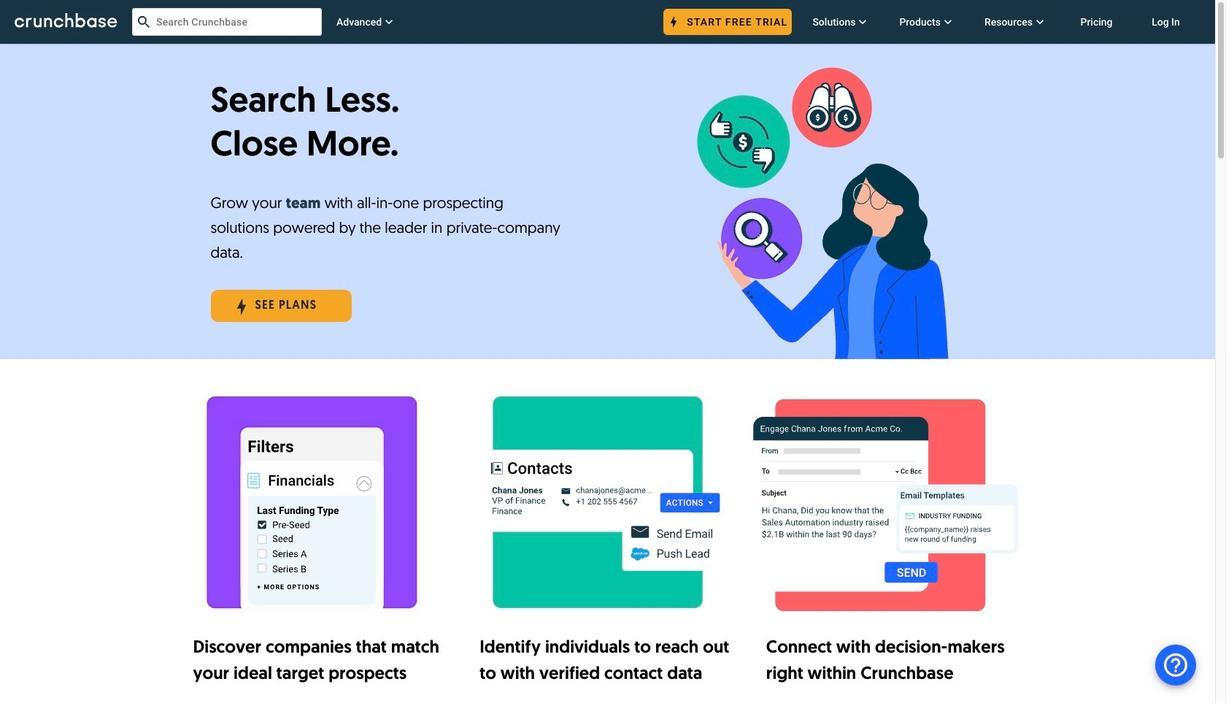 Task type: vqa. For each thing, say whether or not it's contained in the screenshot.
Search Crunchbase field
yes



Task type: describe. For each thing, give the bounding box(es) containing it.
Search Crunchbase field
[[132, 8, 322, 36]]



